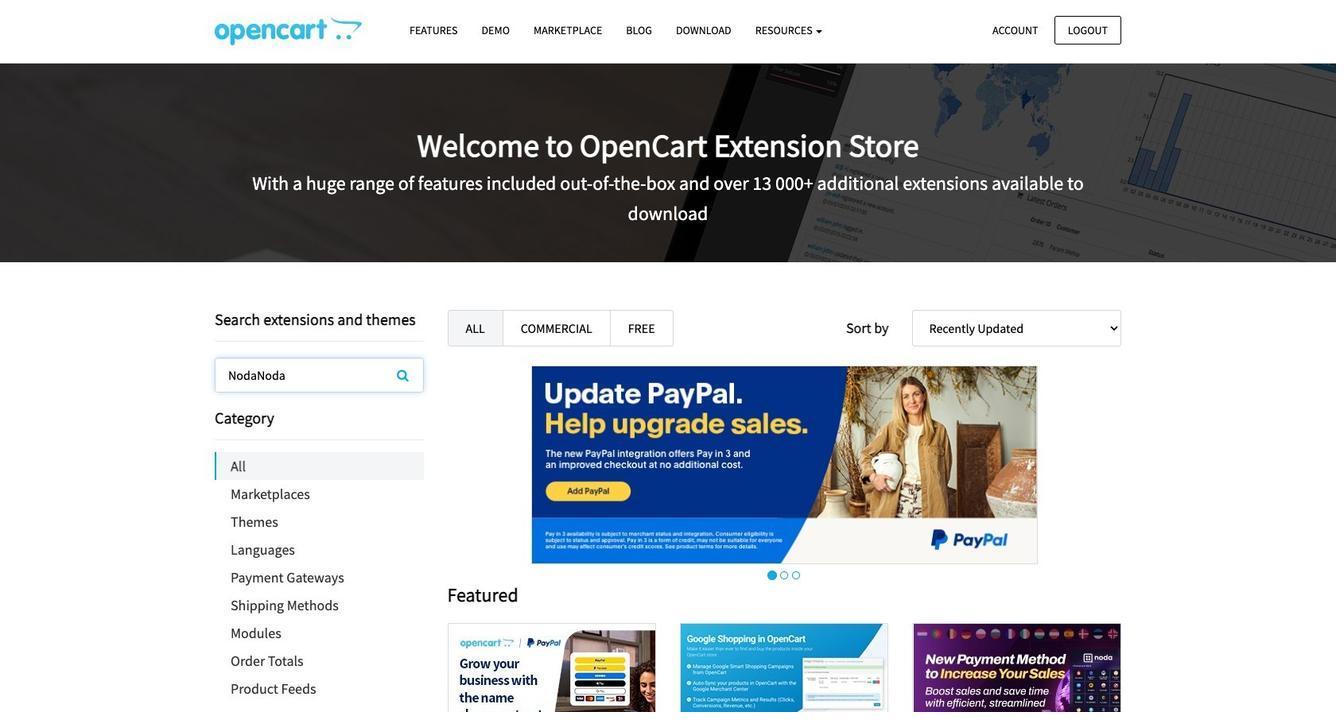 Task type: describe. For each thing, give the bounding box(es) containing it.
google shopping for opencart image
[[681, 624, 888, 713]]

paypal payment gateway image
[[531, 366, 1038, 565]]



Task type: locate. For each thing, give the bounding box(es) containing it.
paypal checkout integration image
[[448, 624, 655, 713]]

noda image
[[914, 624, 1121, 713]]

search image
[[397, 369, 409, 382]]

opencart extensions image
[[215, 17, 362, 45]]

None text field
[[216, 359, 423, 392]]



Task type: vqa. For each thing, say whether or not it's contained in the screenshot.
for
no



